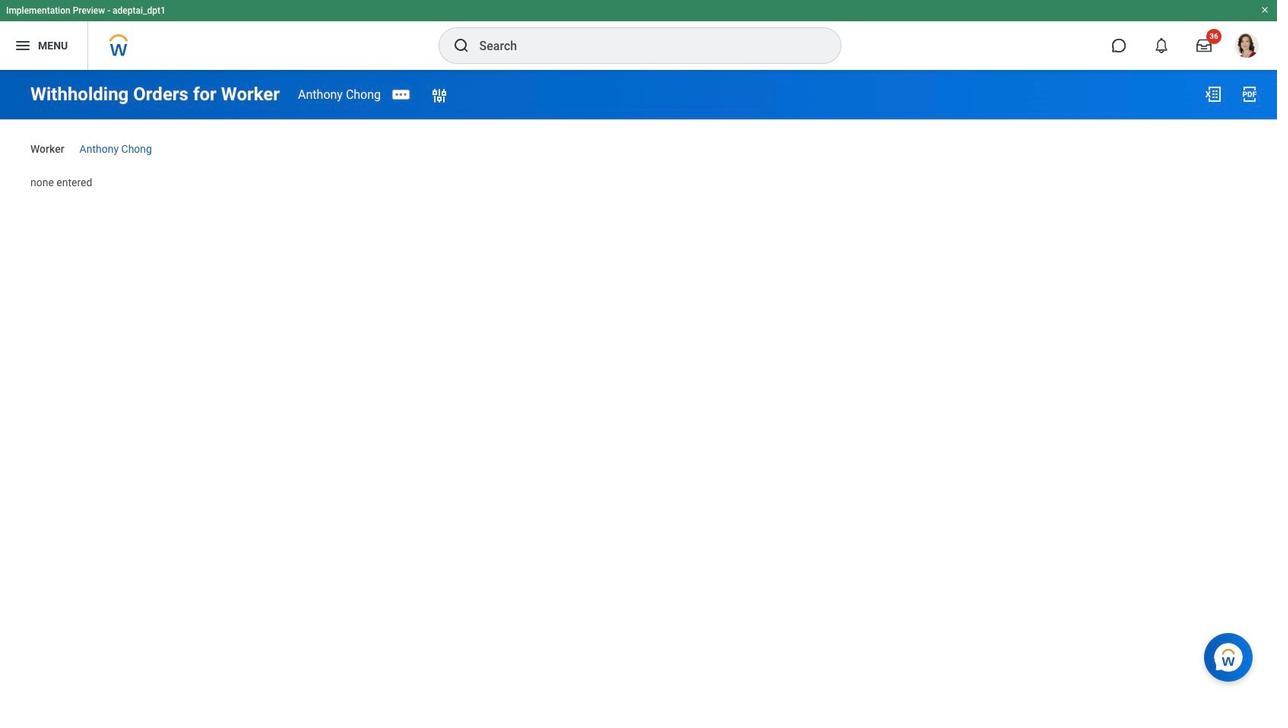 Task type: locate. For each thing, give the bounding box(es) containing it.
inbox large image
[[1197, 38, 1212, 53]]

main content
[[0, 70, 1277, 203]]

banner
[[0, 0, 1277, 70]]

view printable version (pdf) image
[[1241, 85, 1259, 103]]

search image
[[452, 36, 470, 55]]

justify image
[[14, 36, 32, 55]]



Task type: vqa. For each thing, say whether or not it's contained in the screenshot.
main content
yes



Task type: describe. For each thing, give the bounding box(es) containing it.
Search Workday  search field
[[479, 29, 809, 62]]

profile logan mcneil image
[[1235, 33, 1259, 61]]

close environment banner image
[[1261, 5, 1270, 14]]

export to excel image
[[1204, 85, 1223, 103]]

change selection image
[[430, 87, 449, 105]]

notifications large image
[[1154, 38, 1170, 53]]



